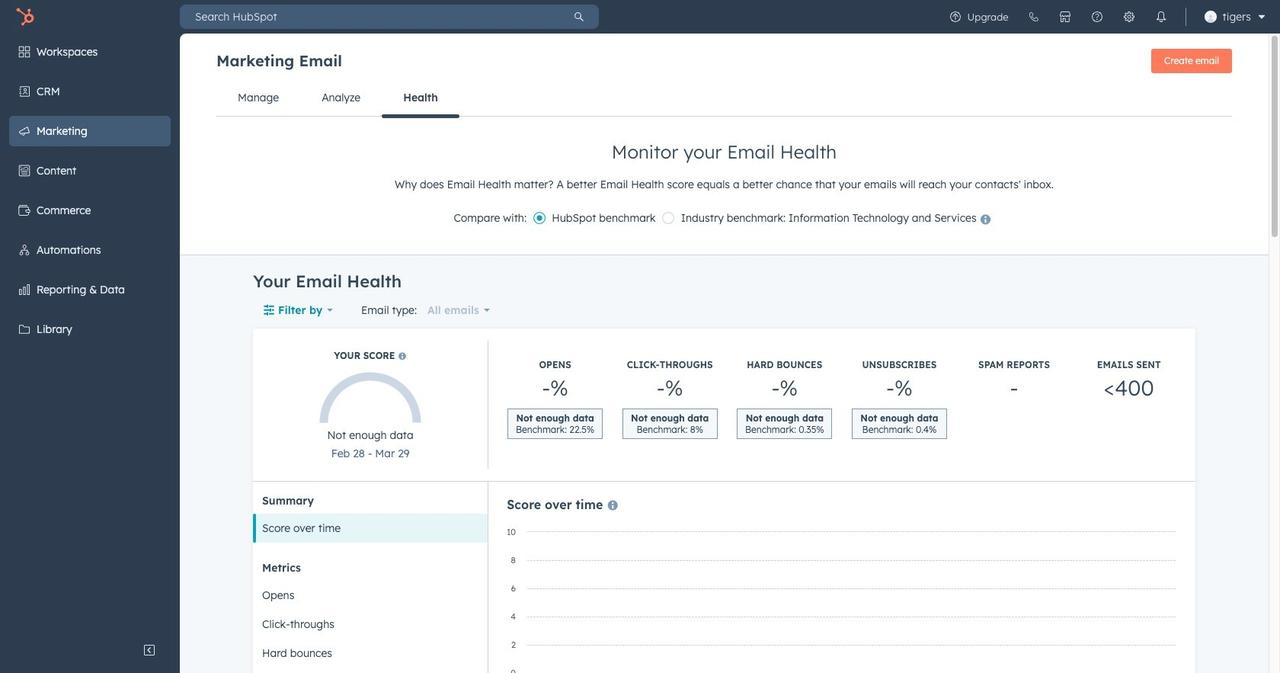 Task type: describe. For each thing, give the bounding box(es) containing it.
banner inside page section element
[[216, 44, 1232, 79]]

marketplaces image
[[1059, 11, 1071, 23]]

help image
[[1091, 11, 1103, 23]]

page section element
[[180, 34, 1269, 255]]

1 horizontal spatial menu
[[939, 0, 1271, 34]]

settings image
[[1123, 11, 1135, 23]]

interactive chart image
[[499, 525, 1185, 673]]



Task type: locate. For each thing, give the bounding box(es) containing it.
Search HubSpot search field
[[180, 5, 559, 29]]

navigation inside page section element
[[216, 79, 1232, 118]]

howard n/a image
[[1205, 11, 1217, 23]]

menu
[[939, 0, 1271, 34], [0, 34, 180, 635]]

notifications image
[[1155, 11, 1167, 23]]

navigation
[[216, 79, 1232, 118]]

0 horizontal spatial menu
[[0, 34, 180, 635]]

banner
[[216, 44, 1232, 79]]



Task type: vqa. For each thing, say whether or not it's contained in the screenshot.
the rightmost 'you.'
no



